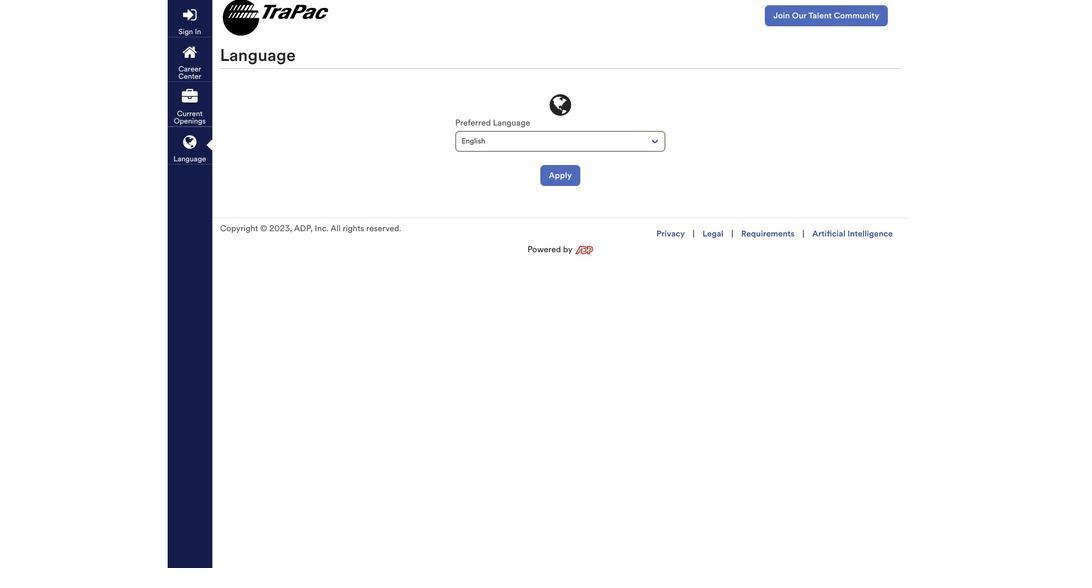 Task type: locate. For each thing, give the bounding box(es) containing it.
language down logo
[[220, 45, 296, 65]]

preferred language
[[456, 118, 531, 128]]

privacy button
[[654, 226, 688, 241]]

by
[[564, 245, 573, 255]]

in
[[195, 27, 201, 36]]

reserved.
[[367, 224, 402, 234]]

language main content
[[0, 0, 1077, 569]]

all
[[331, 224, 341, 234]]

preferred
[[456, 118, 491, 128]]

language right preferred
[[493, 118, 531, 128]]

language link
[[168, 127, 216, 164]]

| right 'legal'
[[732, 229, 734, 239]]

0 horizontal spatial |
[[693, 229, 695, 239]]

globe image
[[183, 134, 197, 150]]

apply
[[549, 170, 572, 180]]

artificial
[[813, 229, 846, 239]]

join our talent community
[[774, 11, 880, 21]]

0 vertical spatial language
[[220, 45, 296, 65]]

3 | from the left
[[803, 229, 805, 239]]

powered by
[[528, 245, 573, 255]]

language
[[220, 45, 296, 65], [493, 118, 531, 128], [174, 155, 206, 163]]

1 horizontal spatial |
[[732, 229, 734, 239]]

2 vertical spatial language
[[174, 155, 206, 163]]

sign in image
[[183, 7, 197, 23]]

sign
[[179, 27, 193, 36]]

sign in link
[[168, 0, 212, 37]]

| left 'legal'
[[693, 229, 695, 239]]

inc.
[[315, 224, 329, 234]]

artificial intelligence
[[813, 229, 894, 239]]

|
[[693, 229, 695, 239], [732, 229, 734, 239], [803, 229, 805, 239]]

| left artificial
[[803, 229, 805, 239]]

talent
[[809, 11, 832, 21]]

adp,
[[294, 224, 313, 234]]

career center link
[[168, 37, 212, 82]]

2 horizontal spatial language
[[493, 118, 531, 128]]

copyright
[[220, 224, 258, 234]]

openings
[[174, 117, 206, 125]]

2 horizontal spatial |
[[803, 229, 805, 239]]

center
[[178, 72, 201, 80]]

language down the globe 'image'
[[174, 155, 206, 163]]

join
[[774, 11, 791, 21]]

copyright © 2023, adp, inc. all rights reserved.
[[220, 224, 402, 234]]

current
[[177, 109, 203, 118]]

©
[[260, 224, 267, 234]]



Task type: vqa. For each thing, say whether or not it's contained in the screenshot.
REQUIREMENTS button
yes



Task type: describe. For each thing, give the bounding box(es) containing it.
2 | from the left
[[732, 229, 734, 239]]

requirements button
[[739, 226, 798, 241]]

logo image
[[220, 0, 329, 36]]

legal button
[[700, 226, 727, 241]]

career center
[[178, 65, 201, 80]]

0 horizontal spatial language
[[174, 155, 206, 163]]

1 horizontal spatial language
[[220, 45, 296, 65]]

current openings link
[[168, 82, 212, 126]]

our
[[793, 11, 807, 21]]

privacy
[[657, 229, 685, 239]]

apply button
[[541, 165, 581, 186]]

join our talent community button
[[766, 5, 888, 26]]

community
[[834, 11, 880, 21]]

sign in
[[179, 27, 201, 36]]

current openings
[[174, 109, 206, 125]]

requirements
[[742, 229, 795, 239]]

artificial intelligence button
[[810, 226, 896, 241]]

legal
[[703, 229, 724, 239]]

1 vertical spatial language
[[493, 118, 531, 128]]

career
[[179, 65, 201, 73]]

Preferred Language text field
[[462, 137, 464, 146]]

english
[[462, 137, 486, 145]]

powered
[[528, 245, 561, 255]]

home image
[[183, 44, 197, 60]]

briefcase image
[[182, 89, 198, 105]]

intelligence
[[848, 229, 894, 239]]

1 | from the left
[[693, 229, 695, 239]]

2023,
[[270, 224, 292, 234]]

rights
[[343, 224, 364, 234]]



